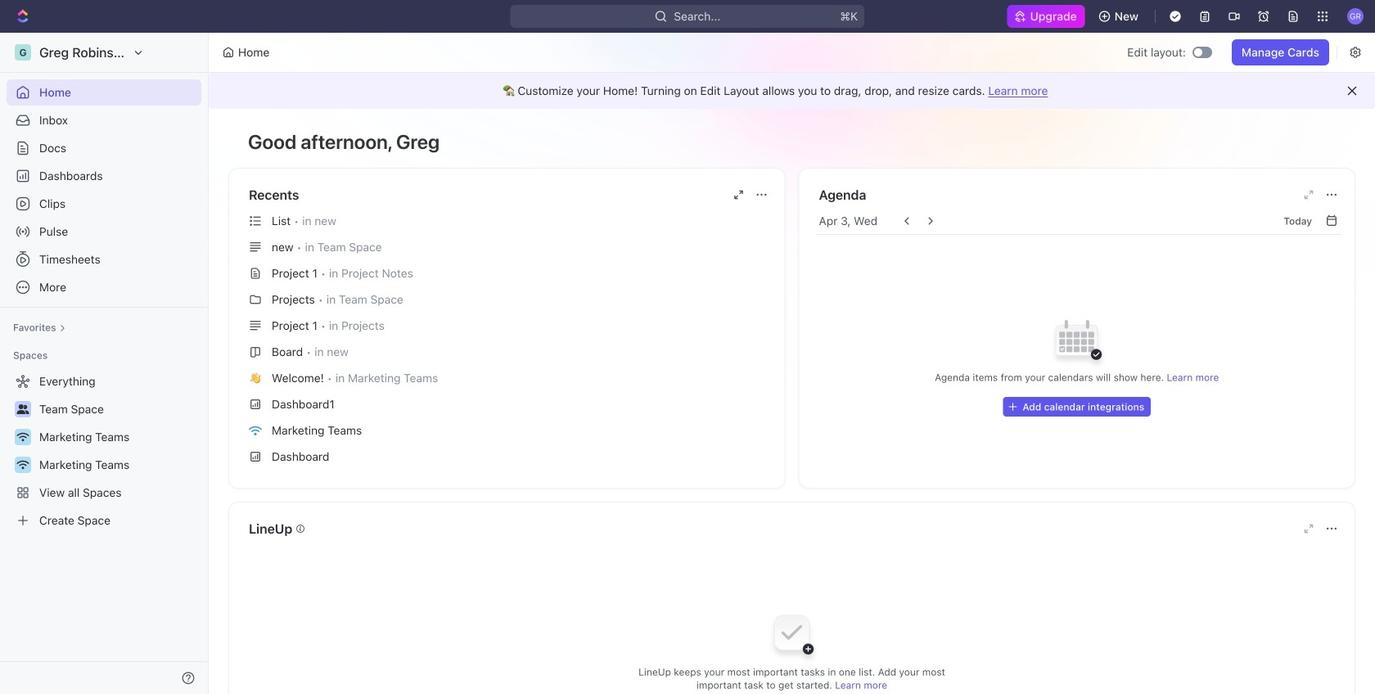 Task type: locate. For each thing, give the bounding box(es) containing it.
wifi image inside sidebar "navigation"
[[17, 460, 29, 470]]

wifi image
[[249, 426, 262, 436], [17, 460, 29, 470]]

0 horizontal spatial wifi image
[[17, 460, 29, 470]]

greg robinson's workspace, , element
[[15, 44, 31, 61]]

tree
[[7, 368, 201, 534]]

0 vertical spatial wifi image
[[249, 426, 262, 436]]

1 horizontal spatial wifi image
[[249, 426, 262, 436]]

wifi image
[[17, 432, 29, 442]]

alert
[[209, 73, 1376, 109]]

1 vertical spatial wifi image
[[17, 460, 29, 470]]



Task type: describe. For each thing, give the bounding box(es) containing it.
sidebar navigation
[[0, 33, 212, 694]]

user group image
[[17, 404, 29, 414]]

tree inside sidebar "navigation"
[[7, 368, 201, 534]]



Task type: vqa. For each thing, say whether or not it's contained in the screenshot.
Burndown
no



